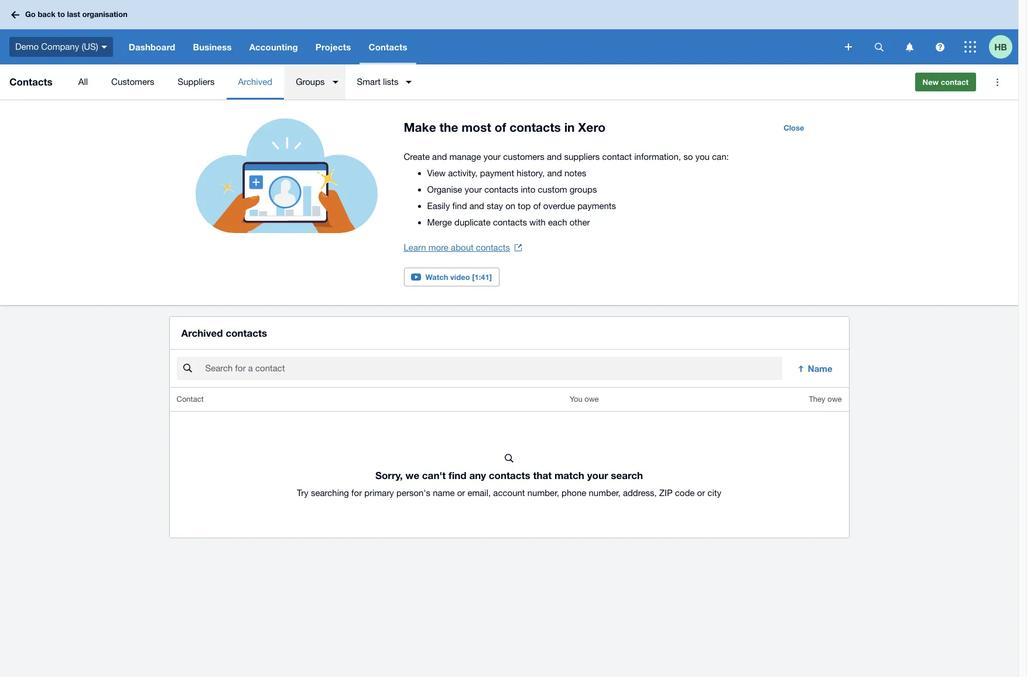 Task type: locate. For each thing, give the bounding box(es) containing it.
2 horizontal spatial your
[[587, 469, 608, 482]]

email,
[[468, 488, 491, 498]]

find inside contact list table element
[[449, 469, 467, 482]]

accounting
[[249, 42, 298, 52]]

we
[[406, 469, 420, 482]]

easily find and stay on top of overdue payments
[[427, 201, 616, 211]]

0 vertical spatial archived
[[238, 77, 272, 87]]

groups
[[570, 185, 597, 194]]

groups button
[[284, 64, 345, 100]]

company
[[41, 41, 79, 51]]

can:
[[712, 152, 729, 162]]

overdue
[[544, 201, 575, 211]]

your down activity,
[[465, 185, 482, 194]]

svg image
[[906, 42, 914, 51], [845, 43, 852, 50], [101, 46, 107, 48]]

0 vertical spatial contacts
[[369, 42, 408, 52]]

1 number, from the left
[[528, 488, 559, 498]]

1 vertical spatial your
[[465, 185, 482, 194]]

they
[[809, 395, 826, 404]]

0 vertical spatial your
[[484, 152, 501, 162]]

contacts inside popup button
[[369, 42, 408, 52]]

archived for archived
[[238, 77, 272, 87]]

your up payment
[[484, 152, 501, 162]]

1 horizontal spatial archived
[[238, 77, 272, 87]]

of right 'top'
[[533, 201, 541, 211]]

0 horizontal spatial svg image
[[101, 46, 107, 48]]

new contact
[[923, 77, 969, 87]]

learn more about contacts link
[[404, 240, 522, 256]]

owe for you owe
[[585, 395, 599, 404]]

name
[[808, 363, 833, 374]]

1 horizontal spatial contact
[[941, 77, 969, 87]]

all
[[78, 77, 88, 87]]

archived button
[[226, 64, 284, 100]]

demo company (us) button
[[0, 29, 120, 64]]

find up duplicate
[[453, 201, 467, 211]]

contact right new
[[941, 77, 969, 87]]

0 horizontal spatial contacts
[[9, 76, 53, 88]]

1 horizontal spatial owe
[[828, 395, 842, 404]]

they owe
[[809, 395, 842, 404]]

back
[[38, 10, 56, 19]]

or
[[457, 488, 465, 498], [697, 488, 705, 498]]

for
[[352, 488, 362, 498]]

on
[[506, 201, 516, 211]]

demo
[[15, 41, 39, 51]]

1 vertical spatial contact
[[602, 152, 632, 162]]

navigation containing dashboard
[[120, 29, 837, 64]]

contact inside button
[[941, 77, 969, 87]]

navigation
[[120, 29, 837, 64]]

0 vertical spatial find
[[453, 201, 467, 211]]

your
[[484, 152, 501, 162], [465, 185, 482, 194], [587, 469, 608, 482]]

projects button
[[307, 29, 360, 64]]

2 number, from the left
[[589, 488, 621, 498]]

menu
[[67, 64, 906, 100]]

archived for archived contacts
[[181, 327, 223, 339]]

new
[[923, 77, 939, 87]]

0 horizontal spatial contact
[[602, 152, 632, 162]]

find left any
[[449, 469, 467, 482]]

sorry,
[[375, 469, 403, 482]]

make
[[404, 120, 436, 135]]

and left suppliers
[[547, 152, 562, 162]]

payments
[[578, 201, 616, 211]]

accounting button
[[241, 29, 307, 64]]

0 vertical spatial contact
[[941, 77, 969, 87]]

number, down that at the bottom of the page
[[528, 488, 559, 498]]

business button
[[184, 29, 241, 64]]

or right name
[[457, 488, 465, 498]]

archived
[[238, 77, 272, 87], [181, 327, 223, 339]]

top
[[518, 201, 531, 211]]

navigation inside "banner"
[[120, 29, 837, 64]]

about
[[451, 243, 474, 252]]

2 owe from the left
[[828, 395, 842, 404]]

contact
[[941, 77, 969, 87], [602, 152, 632, 162]]

or left city
[[697, 488, 705, 498]]

0 horizontal spatial number,
[[528, 488, 559, 498]]

demo company (us)
[[15, 41, 98, 51]]

city
[[708, 488, 722, 498]]

hb button
[[989, 29, 1019, 64]]

you
[[696, 152, 710, 162]]

hb
[[995, 41, 1007, 52]]

1 horizontal spatial contacts
[[369, 42, 408, 52]]

contacts up lists
[[369, 42, 408, 52]]

contacts down demo
[[9, 76, 53, 88]]

0 horizontal spatial or
[[457, 488, 465, 498]]

1 owe from the left
[[585, 395, 599, 404]]

history,
[[517, 168, 545, 178]]

1 horizontal spatial your
[[484, 152, 501, 162]]

number,
[[528, 488, 559, 498], [589, 488, 621, 498]]

more
[[429, 243, 449, 252]]

manage
[[450, 152, 481, 162]]

dashboard link
[[120, 29, 184, 64]]

actions menu image
[[986, 70, 1009, 94]]

0 horizontal spatial owe
[[585, 395, 599, 404]]

contacts button
[[360, 29, 416, 64]]

svg image inside go back to last organisation link
[[11, 11, 19, 18]]

phone
[[562, 488, 587, 498]]

and up view
[[432, 152, 447, 162]]

that
[[533, 469, 552, 482]]

0 vertical spatial of
[[495, 120, 506, 135]]

1 vertical spatial of
[[533, 201, 541, 211]]

to
[[58, 10, 65, 19]]

banner
[[0, 0, 1019, 64]]

0 horizontal spatial of
[[495, 120, 506, 135]]

suppliers
[[564, 152, 600, 162]]

create and manage your customers and suppliers contact information, so you can:
[[404, 152, 729, 162]]

contact right suppliers
[[602, 152, 632, 162]]

and up duplicate
[[470, 201, 484, 211]]

owe
[[585, 395, 599, 404], [828, 395, 842, 404]]

merge duplicate contacts with each other
[[427, 217, 590, 227]]

of right most
[[495, 120, 506, 135]]

1 horizontal spatial number,
[[589, 488, 621, 498]]

owe for they owe
[[828, 395, 842, 404]]

your right match
[[587, 469, 608, 482]]

banner containing hb
[[0, 0, 1019, 64]]

owe right you
[[585, 395, 599, 404]]

groups menu item
[[284, 64, 345, 100]]

archived inside button
[[238, 77, 272, 87]]

video
[[451, 272, 470, 282]]

1 horizontal spatial or
[[697, 488, 705, 498]]

0 horizontal spatial archived
[[181, 327, 223, 339]]

owe right they at the bottom of the page
[[828, 395, 842, 404]]

find
[[453, 201, 467, 211], [449, 469, 467, 482]]

person's
[[397, 488, 431, 498]]

1 vertical spatial archived
[[181, 327, 223, 339]]

suppliers button
[[166, 64, 226, 100]]

1 or from the left
[[457, 488, 465, 498]]

stay
[[487, 201, 503, 211]]

1 vertical spatial find
[[449, 469, 467, 482]]

archived contacts
[[181, 327, 267, 339]]

contacts
[[369, 42, 408, 52], [9, 76, 53, 88]]

match
[[555, 469, 585, 482]]

number, down search
[[589, 488, 621, 498]]

2 vertical spatial your
[[587, 469, 608, 482]]

custom
[[538, 185, 567, 194]]

payment
[[480, 168, 514, 178]]

svg image
[[11, 11, 19, 18], [965, 41, 976, 53], [875, 42, 884, 51], [936, 42, 945, 51]]

contact list table element
[[170, 388, 849, 538]]



Task type: vqa. For each thing, say whether or not it's contained in the screenshot.
DIISR - Small Business Services
no



Task type: describe. For each thing, give the bounding box(es) containing it.
primary
[[365, 488, 394, 498]]

0 horizontal spatial your
[[465, 185, 482, 194]]

zip
[[659, 488, 673, 498]]

each
[[548, 217, 567, 227]]

contacts inside contact list table element
[[489, 469, 531, 482]]

last
[[67, 10, 80, 19]]

organisation
[[82, 10, 127, 19]]

organise your contacts into custom groups
[[427, 185, 597, 194]]

smart lists
[[357, 77, 399, 87]]

go
[[25, 10, 36, 19]]

merge
[[427, 217, 452, 227]]

code
[[675, 488, 695, 498]]

contact
[[177, 395, 204, 404]]

can't
[[422, 469, 446, 482]]

projects
[[316, 42, 351, 52]]

customers
[[503, 152, 545, 162]]

customers
[[111, 77, 154, 87]]

lists
[[383, 77, 399, 87]]

other
[[570, 217, 590, 227]]

close button
[[777, 118, 812, 137]]

customers button
[[100, 64, 166, 100]]

close
[[784, 123, 805, 132]]

so
[[684, 152, 693, 162]]

1 horizontal spatial of
[[533, 201, 541, 211]]

new contact button
[[915, 73, 976, 91]]

1 horizontal spatial svg image
[[845, 43, 852, 50]]

information,
[[635, 152, 681, 162]]

organise
[[427, 185, 462, 194]]

name button
[[789, 357, 842, 380]]

and up custom
[[547, 168, 562, 178]]

view
[[427, 168, 446, 178]]

you
[[570, 395, 583, 404]]

search
[[611, 469, 643, 482]]

in
[[564, 120, 575, 135]]

make the most of contacts in xero
[[404, 120, 606, 135]]

[1:41]
[[472, 272, 492, 282]]

try
[[297, 488, 309, 498]]

into
[[521, 185, 536, 194]]

svg image inside demo company (us) popup button
[[101, 46, 107, 48]]

xero
[[578, 120, 606, 135]]

account
[[493, 488, 525, 498]]

the
[[440, 120, 458, 135]]

activity,
[[448, 168, 478, 178]]

watch video [1:41]
[[426, 272, 492, 282]]

create
[[404, 152, 430, 162]]

groups
[[296, 77, 325, 87]]

easily
[[427, 201, 450, 211]]

(us)
[[82, 41, 98, 51]]

go back to last organisation
[[25, 10, 127, 19]]

2 horizontal spatial svg image
[[906, 42, 914, 51]]

business
[[193, 42, 232, 52]]

your inside contact list table element
[[587, 469, 608, 482]]

sorry, we can't find any contacts that match your search
[[375, 469, 643, 482]]

dashboard
[[129, 42, 175, 52]]

menu containing all
[[67, 64, 906, 100]]

watch video [1:41] button
[[404, 268, 500, 286]]

suppliers
[[178, 77, 215, 87]]

name
[[433, 488, 455, 498]]

view activity, payment history, and notes
[[427, 168, 587, 178]]

you owe
[[570, 395, 599, 404]]

most
[[462, 120, 491, 135]]

Search for a contact field
[[204, 357, 782, 380]]

learn
[[404, 243, 426, 252]]

address,
[[623, 488, 657, 498]]

searching
[[311, 488, 349, 498]]

smart lists button
[[345, 64, 419, 100]]

all button
[[67, 64, 100, 100]]

watch
[[426, 272, 448, 282]]

notes
[[565, 168, 587, 178]]

2 or from the left
[[697, 488, 705, 498]]

duplicate
[[455, 217, 491, 227]]

smart
[[357, 77, 381, 87]]

1 vertical spatial contacts
[[9, 76, 53, 88]]

with
[[530, 217, 546, 227]]



